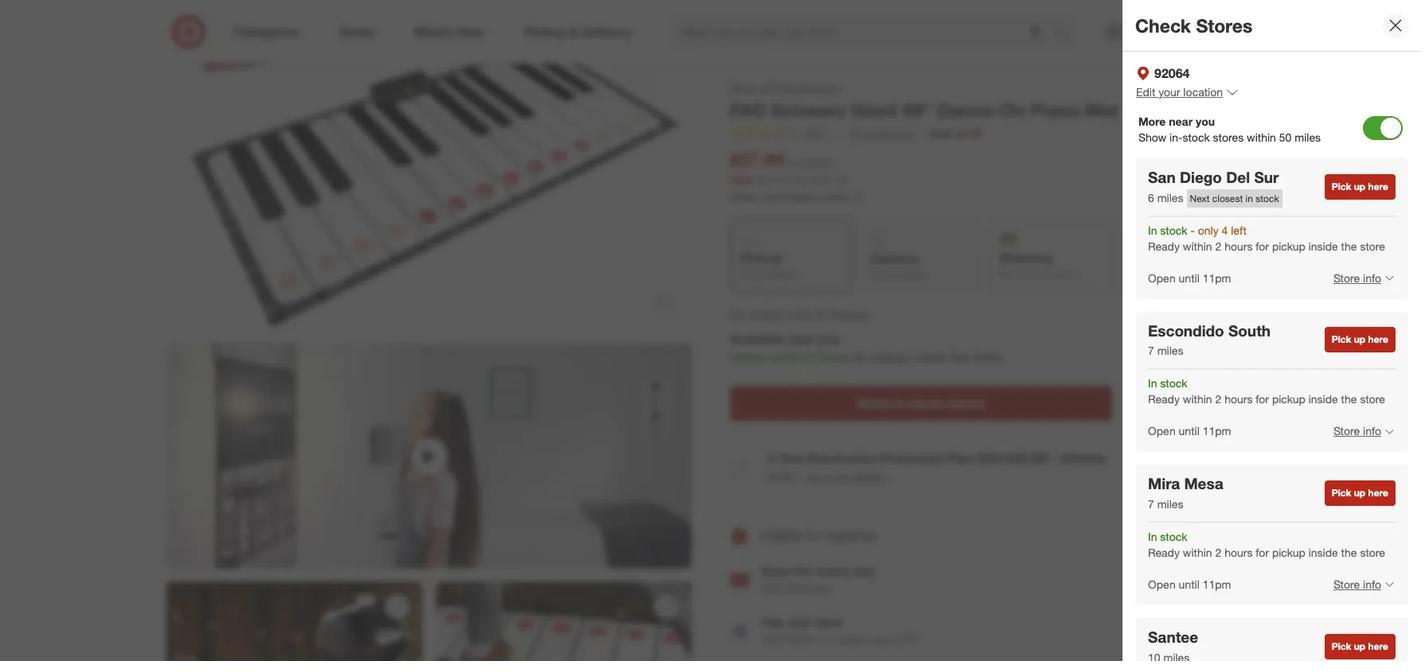 Task type: describe. For each thing, give the bounding box(es) containing it.
open for san
[[1148, 271, 1176, 285]]

pickup
[[740, 250, 781, 266]]

affirm
[[787, 633, 816, 647]]

store info button for san diego del sur
[[1323, 261, 1396, 296]]

stock down mira mesa 7 miles
[[1160, 530, 1188, 544]]

see
[[805, 470, 825, 484]]

2 inside in stock - only 4 left ready within 2 hours for pickup inside the store
[[1215, 239, 1222, 253]]

plan
[[828, 470, 849, 484]]

until for mira
[[1179, 578, 1200, 591]]

ready inside in stock - only 4 left ready within 2 hours for pickup inside the store
[[1148, 239, 1180, 253]]

for inside the available near you ready within 2 hours for pickup inside the store
[[853, 350, 868, 365]]

time
[[817, 615, 843, 631]]

What can we help you find? suggestions appear below search field
[[670, 14, 1057, 49]]

fao schwarz giant 69&#34; dance-on piano mat, 1 of 12 image
[[166, 0, 691, 331]]

year
[[779, 451, 805, 466]]

in for san
[[1148, 223, 1157, 237]]

1 vertical spatial schwarz
[[771, 99, 846, 121]]

you for available near you
[[818, 331, 840, 347]]

$29.99)
[[1007, 451, 1049, 466]]

shipping
[[999, 250, 1052, 266]]

mesa
[[1184, 475, 1223, 493]]

pay over time with affirm on orders over $100
[[762, 615, 919, 647]]

store for mira mesa
[[1333, 578, 1360, 591]]

no
[[730, 307, 746, 323]]

stock inside in stock - only 4 left ready within 2 hours for pickup inside the store
[[1160, 223, 1188, 237]]

$3.50
[[768, 470, 795, 484]]

allstate
[[1061, 451, 1107, 466]]

1 vertical spatial fao
[[730, 99, 766, 121]]

show inside more near you show in-stock stores within 50 miles
[[1139, 130, 1167, 144]]

open until 11pm for san
[[1148, 271, 1231, 285]]

4 pick from the top
[[1332, 641, 1351, 653]]

plan
[[947, 451, 974, 466]]

santee
[[1148, 628, 1198, 646]]

only at
[[929, 127, 966, 140]]

escondido south 7 miles
[[1148, 321, 1271, 358]]

2 down escondido south 7 miles
[[1215, 393, 1222, 406]]

stores inside more near you show in-stock stores within 50 miles
[[1213, 130, 1244, 144]]

4 here from the top
[[1368, 641, 1389, 653]]

orders
[[835, 633, 867, 647]]

within inside in stock - only 4 left ready within 2 hours for pickup inside the store
[[1183, 239, 1212, 253]]

delivery
[[870, 251, 919, 267]]

30 questions link
[[842, 125, 915, 143]]

pick up here button for south
[[1325, 328, 1396, 353]]

$39.99
[[804, 157, 832, 168]]

up for south
[[1354, 334, 1366, 346]]

stock inside san diego del sur 6 miles next closest in stock
[[1256, 192, 1279, 204]]

available for delivery
[[888, 269, 925, 281]]

92064
[[1154, 65, 1190, 81]]

piano
[[1031, 99, 1080, 121]]

inside inside in stock - only 4 left ready within 2 hours for pickup inside the store
[[1309, 239, 1338, 253]]

more
[[1139, 115, 1166, 128]]

only
[[1198, 223, 1219, 237]]

eligible for registries
[[762, 528, 877, 544]]

longer
[[750, 307, 786, 323]]

pay
[[762, 615, 784, 631]]

sale
[[730, 173, 753, 187]]

search
[[1046, 25, 1084, 41]]

8
[[1073, 269, 1078, 280]]

store info for san diego del sur
[[1333, 271, 1381, 285]]

giant
[[851, 99, 898, 121]]

open for mira
[[1148, 578, 1176, 591]]

mat
[[1085, 99, 1118, 121]]

$100
[[895, 633, 919, 647]]

sold
[[789, 307, 813, 323]]

protection
[[880, 451, 943, 466]]

up for diego
[[1354, 180, 1366, 192]]

pick for diego
[[1332, 180, 1351, 192]]

delivery not available
[[870, 251, 925, 281]]

store inside the available near you ready within 2 hours for pickup inside the store
[[972, 350, 1001, 365]]

2 inside the available near you ready within 2 hours for pickup inside the store
[[807, 350, 814, 365]]

4
[[1222, 223, 1228, 237]]

30 inside '30 questions' link
[[849, 126, 862, 140]]

available
[[730, 331, 784, 347]]

eligible
[[762, 528, 802, 544]]

2 year electronics protection plan ($20-$29.99) - allstate $3.50 · see plan details
[[768, 451, 1107, 485]]

1 horizontal spatial over
[[870, 633, 892, 647]]

stock inside button
[[910, 396, 943, 412]]

1 horizontal spatial at
[[956, 127, 966, 140]]

on
[[1000, 99, 1025, 121]]

pickup not available
[[740, 250, 795, 280]]

info for san diego del sur
[[1363, 271, 1381, 285]]

in for escondido
[[1148, 377, 1157, 390]]

($20-
[[977, 451, 1007, 466]]

show inside button
[[857, 396, 890, 412]]

stores inside button
[[947, 396, 985, 412]]

see plan details button
[[805, 470, 885, 485]]

until for san
[[1179, 271, 1200, 285]]

save 5% every day with redcard
[[762, 564, 875, 596]]

save
[[762, 564, 791, 580]]

available near you ready within 2 hours for pickup inside the store
[[730, 331, 1001, 365]]

within inside the available near you ready within 2 hours for pickup inside the store
[[770, 350, 803, 365]]

by
[[1025, 269, 1035, 280]]

edit
[[1136, 85, 1156, 99]]

store for escondido south
[[1333, 425, 1360, 438]]

store inside in stock - only 4 left ready within 2 hours for pickup inside the store
[[1360, 239, 1385, 253]]

store info for escondido south
[[1333, 425, 1381, 438]]

%
[[822, 175, 831, 187]]

30 inside $27.99 reg $39.99 sale save $ 12.00 ( 30 % off )
[[812, 175, 822, 187]]

get
[[999, 269, 1015, 280]]

reg
[[787, 157, 801, 168]]

check
[[1135, 14, 1191, 36]]

check stores
[[1135, 14, 1253, 36]]

- inside in stock - only 4 left ready within 2 hours for pickup inside the store
[[1191, 223, 1195, 237]]

available for pickup
[[758, 269, 795, 280]]

next
[[1190, 192, 1210, 204]]

stock inside more near you show in-stock stores within 50 miles
[[1183, 130, 1210, 144]]

pick up here for diego
[[1332, 180, 1389, 192]]

san
[[1148, 168, 1176, 186]]

0 vertical spatial over
[[787, 615, 813, 631]]

in stock ready within 2 hours for pickup inside the store for south
[[1148, 377, 1385, 406]]

2 down mira mesa 7 miles
[[1215, 546, 1222, 560]]

pick for mesa
[[1332, 487, 1351, 499]]

san diego del sur 6 miles next closest in stock
[[1148, 168, 1279, 204]]

30 questions
[[849, 126, 915, 140]]

show in-stock stores button
[[730, 386, 1112, 421]]

4 pick up here button from the top
[[1325, 634, 1396, 660]]

stock down escondido
[[1160, 377, 1188, 390]]

when
[[730, 191, 759, 204]]

7 for mira mesa
[[1148, 498, 1154, 511]]

near for in-
[[1169, 115, 1193, 128]]

pick for south
[[1332, 334, 1351, 346]]



Task type: locate. For each thing, give the bounding box(es) containing it.
hours inside in stock - only 4 left ready within 2 hours for pickup inside the store
[[1225, 239, 1253, 253]]

11pm for mesa
[[1203, 578, 1231, 591]]

2 store info from the top
[[1333, 425, 1381, 438]]

in down 6
[[1148, 223, 1157, 237]]

you inside more near you show in-stock stores within 50 miles
[[1196, 115, 1215, 128]]

0 vertical spatial until
[[1179, 271, 1200, 285]]

fao down "shop"
[[730, 99, 766, 121]]

1 here from the top
[[1368, 180, 1389, 192]]

pick
[[1332, 180, 1351, 192], [1332, 334, 1351, 346], [1332, 487, 1351, 499], [1332, 641, 1351, 653]]

inside inside the available near you ready within 2 hours for pickup inside the store
[[913, 350, 947, 365]]

2 vertical spatial store info button
[[1323, 568, 1396, 603]]

here for diego
[[1368, 180, 1389, 192]]

1 horizontal spatial show
[[1139, 130, 1167, 144]]

pick up here for south
[[1332, 334, 1389, 346]]

stock up diego
[[1183, 130, 1210, 144]]

open until 11pm for mira
[[1148, 578, 1231, 591]]

1 vertical spatial in stock ready within 2 hours for pickup inside the store
[[1148, 530, 1385, 560]]

poway
[[831, 307, 868, 323]]

-
[[1191, 223, 1195, 237], [1052, 451, 1057, 466]]

stock left only at the top of the page
[[1160, 223, 1188, 237]]

inside
[[1309, 239, 1338, 253], [913, 350, 947, 365], [1309, 393, 1338, 406], [1309, 546, 1338, 560]]

7 down the mira
[[1148, 498, 1154, 511]]

2 in from the top
[[1148, 377, 1157, 390]]

the
[[1341, 239, 1357, 253], [950, 350, 969, 365], [1341, 393, 1357, 406], [1341, 546, 1357, 560]]

within down only at the top of the page
[[1183, 239, 1212, 253]]

1 vertical spatial 7
[[1148, 498, 1154, 511]]

3 here from the top
[[1368, 487, 1389, 499]]

up for mesa
[[1354, 487, 1366, 499]]

in down escondido
[[1148, 377, 1157, 390]]

in- up protection
[[894, 396, 910, 412]]

1 info from the top
[[1363, 271, 1381, 285]]

7 inside escondido south 7 miles
[[1148, 344, 1154, 358]]

here for south
[[1368, 334, 1389, 346]]

ready down available
[[730, 350, 766, 365]]

2 vertical spatial store info
[[1333, 578, 1381, 591]]

miles right 6
[[1157, 191, 1184, 204]]

you inside the available near you ready within 2 hours for pickup inside the store
[[818, 331, 840, 347]]

info for mira mesa
[[1363, 578, 1381, 591]]

stock up protection
[[910, 396, 943, 412]]

0 horizontal spatial not
[[740, 269, 755, 280]]

store info button for mira mesa
[[1323, 568, 1396, 603]]

2 vertical spatial store
[[1333, 578, 1360, 591]]

1 link
[[1217, 14, 1252, 49]]

2 vertical spatial until
[[1179, 578, 1200, 591]]

near
[[1169, 115, 1193, 128], [788, 331, 815, 347]]

0 vertical spatial 11pm
[[1203, 271, 1231, 285]]

near right more
[[1169, 115, 1193, 128]]

0 vertical spatial schwarz
[[797, 80, 840, 94]]

in stock ready within 2 hours for pickup inside the store
[[1148, 377, 1385, 406], [1148, 530, 1385, 560]]

0 horizontal spatial 30
[[812, 175, 822, 187]]

save
[[756, 175, 775, 187]]

2 left year
[[768, 451, 775, 466]]

sur
[[1254, 168, 1279, 186]]

30
[[849, 126, 862, 140], [812, 175, 822, 187]]

0 vertical spatial with
[[762, 582, 784, 596]]

0 horizontal spatial in-
[[894, 396, 910, 412]]

5%
[[794, 564, 814, 580]]

0 vertical spatial at
[[956, 127, 966, 140]]

mira mesa 7 miles
[[1148, 475, 1223, 511]]

30 down $39.99
[[812, 175, 822, 187]]

6
[[1148, 191, 1154, 204]]

miles inside more near you show in-stock stores within 50 miles
[[1295, 130, 1321, 144]]

1 in from the top
[[1148, 223, 1157, 237]]

with down save
[[762, 582, 784, 596]]

the inside in stock - only 4 left ready within 2 hours for pickup inside the store
[[1341, 239, 1357, 253]]

miles
[[1295, 130, 1321, 144], [1157, 191, 1184, 204], [1157, 344, 1184, 358], [1157, 498, 1184, 511]]

0 vertical spatial you
[[1196, 115, 1215, 128]]

available inside pickup not available
[[758, 269, 795, 280]]

in
[[1246, 192, 1253, 204]]

within down mira mesa 7 miles
[[1183, 546, 1212, 560]]

7 for escondido south
[[1148, 344, 1154, 358]]

store info for mira mesa
[[1333, 578, 1381, 591]]

3 store from the top
[[1333, 578, 1360, 591]]

fao schwarz giant 69&#34; dance-on piano mat, 3 of 12 image
[[166, 582, 422, 662]]

$27.99 reg $39.99 sale save $ 12.00 ( 30 % off )
[[730, 148, 848, 187]]

stores
[[1213, 130, 1244, 144], [947, 396, 985, 412]]

0 vertical spatial open until 11pm
[[1148, 271, 1231, 285]]

in inside in stock - only 4 left ready within 2 hours for pickup inside the store
[[1148, 223, 1157, 237]]

1 vertical spatial with
[[762, 633, 784, 647]]

open up the mira
[[1148, 425, 1176, 438]]

open until 11pm for escondido
[[1148, 425, 1231, 438]]

miles inside mira mesa 7 miles
[[1157, 498, 1184, 511]]

show down more
[[1139, 130, 1167, 144]]

del
[[1226, 168, 1250, 186]]

0 horizontal spatial over
[[787, 615, 813, 631]]

2 11pm from the top
[[1203, 425, 1231, 438]]

0 vertical spatial in stock ready within 2 hours for pickup inside the store
[[1148, 377, 1385, 406]]

1 vertical spatial info
[[1363, 425, 1381, 438]]

2 inside 2 year electronics protection plan ($20-$29.99) - allstate $3.50 · see plan details
[[768, 451, 775, 466]]

1 store info from the top
[[1333, 271, 1381, 285]]

- inside 2 year electronics protection plan ($20-$29.99) - allstate $3.50 · see plan details
[[1052, 451, 1057, 466]]

not for delivery
[[870, 269, 886, 281]]

more near you show in-stock stores within 50 miles
[[1139, 115, 1321, 144]]

registries
[[825, 528, 877, 544]]

available inside delivery not available
[[888, 269, 925, 281]]

not down pickup
[[740, 269, 755, 280]]

pickup
[[1272, 239, 1306, 253], [872, 350, 910, 365], [1272, 393, 1306, 406], [1272, 546, 1306, 560]]

closest
[[1212, 192, 1243, 204]]

1 vertical spatial stores
[[947, 396, 985, 412]]

shipping get it by fri, dec 8
[[999, 250, 1078, 280]]

store
[[1360, 239, 1385, 253], [972, 350, 1001, 365], [1360, 393, 1385, 406], [1360, 546, 1385, 560]]

1 vertical spatial at
[[817, 307, 828, 323]]

within
[[1247, 130, 1276, 144], [1183, 239, 1212, 253], [770, 350, 803, 365], [1183, 393, 1212, 406], [1183, 546, 1212, 560]]

0 vertical spatial in-
[[1170, 130, 1183, 144]]

ready down 6
[[1148, 239, 1180, 253]]

1 horizontal spatial available
[[888, 269, 925, 281]]

1 horizontal spatial you
[[1196, 115, 1215, 128]]

4 pick up here from the top
[[1332, 641, 1389, 653]]

questions
[[865, 126, 915, 140]]

3 store info button from the top
[[1323, 568, 1396, 603]]

3 in from the top
[[1148, 530, 1157, 544]]

2 here from the top
[[1368, 334, 1389, 346]]

show down the available near you ready within 2 hours for pickup inside the store
[[857, 396, 890, 412]]

2 pick from the top
[[1332, 334, 1351, 346]]

pick up here button
[[1325, 174, 1396, 200], [1325, 328, 1396, 353], [1325, 481, 1396, 506], [1325, 634, 1396, 660]]

3 until from the top
[[1179, 578, 1200, 591]]

stores up del
[[1213, 130, 1244, 144]]

1 horizontal spatial stores
[[1213, 130, 1244, 144]]

3 open from the top
[[1148, 578, 1176, 591]]

within down available
[[770, 350, 803, 365]]

every
[[817, 564, 850, 580]]

(
[[809, 175, 812, 187]]

open up escondido
[[1148, 271, 1176, 285]]

0 horizontal spatial stores
[[947, 396, 985, 412]]

3 store info from the top
[[1333, 578, 1381, 591]]

miles right 50
[[1295, 130, 1321, 144]]

11pm for south
[[1203, 425, 1231, 438]]

not
[[740, 269, 755, 280], [870, 269, 886, 281]]

within down escondido south 7 miles
[[1183, 393, 1212, 406]]

1 vertical spatial open until 11pm
[[1148, 425, 1231, 438]]

1 vertical spatial -
[[1052, 451, 1057, 466]]

within left 50
[[1247, 130, 1276, 144]]

schwarz
[[797, 80, 840, 94], [771, 99, 846, 121]]

2 pick up here from the top
[[1332, 334, 1389, 346]]

miles down escondido
[[1157, 344, 1184, 358]]

2 down sold
[[807, 350, 814, 365]]

2 info from the top
[[1363, 425, 1381, 438]]

you down "location"
[[1196, 115, 1215, 128]]

4 up from the top
[[1354, 641, 1366, 653]]

for
[[1256, 239, 1269, 253], [853, 350, 868, 365], [1256, 393, 1269, 406], [806, 528, 821, 544], [1256, 546, 1269, 560]]

2 open until 11pm from the top
[[1148, 425, 1231, 438]]

0 vertical spatial -
[[1191, 223, 1195, 237]]

2 vertical spatial info
[[1363, 578, 1381, 591]]

stores
[[1196, 14, 1253, 36]]

- right the $29.99)
[[1052, 451, 1057, 466]]

up
[[1354, 180, 1366, 192], [1354, 334, 1366, 346], [1354, 487, 1366, 499], [1354, 641, 1366, 653]]

2 with from the top
[[762, 633, 784, 647]]

hours inside the available near you ready within 2 hours for pickup inside the store
[[817, 350, 849, 365]]

0 horizontal spatial at
[[817, 307, 828, 323]]

1 vertical spatial show
[[857, 396, 890, 412]]

1 open until 11pm from the top
[[1148, 271, 1231, 285]]

3 pick from the top
[[1332, 487, 1351, 499]]

3 up from the top
[[1354, 487, 1366, 499]]

2 store info button from the top
[[1323, 414, 1396, 449]]

miles down the mira
[[1157, 498, 1184, 511]]

50
[[1279, 130, 1292, 144]]

available down 'delivery'
[[888, 269, 925, 281]]

shop
[[730, 80, 756, 94]]

fao schwarz giant 69&#34; dance-on piano mat, 4 of 12 image
[[435, 582, 691, 662]]

check stores dialog
[[1123, 0, 1421, 662]]

0 horizontal spatial show
[[857, 396, 890, 412]]

0 vertical spatial fao
[[773, 80, 794, 94]]

store info button
[[1323, 261, 1396, 296], [1323, 414, 1396, 449], [1323, 568, 1396, 603]]

1 vertical spatial in-
[[894, 396, 910, 412]]

2 vertical spatial 11pm
[[1203, 578, 1231, 591]]

within inside more near you show in-stock stores within 50 miles
[[1247, 130, 1276, 144]]

1 vertical spatial store info button
[[1323, 414, 1396, 449]]

with inside the pay over time with affirm on orders over $100
[[762, 633, 784, 647]]

left
[[1231, 223, 1247, 237]]

poway button
[[831, 306, 868, 324]]

store for san diego del sur
[[1333, 271, 1360, 285]]

day
[[854, 564, 875, 580]]

in- up 'san'
[[1170, 130, 1183, 144]]

edit your location button
[[1135, 83, 1240, 101]]

in- inside button
[[894, 396, 910, 412]]

1 store info button from the top
[[1323, 261, 1396, 296]]

1 vertical spatial 11pm
[[1203, 425, 1231, 438]]

1 store from the top
[[1333, 271, 1360, 285]]

fao
[[773, 80, 794, 94], [730, 99, 766, 121]]

you down poway button
[[818, 331, 840, 347]]

1 vertical spatial you
[[818, 331, 840, 347]]

location
[[1183, 85, 1223, 99]]

7 down escondido
[[1148, 344, 1154, 358]]

pick up here button for mesa
[[1325, 481, 1396, 506]]

escondido
[[1148, 321, 1224, 340]]

1 vertical spatial in
[[1148, 377, 1157, 390]]

·
[[798, 469, 802, 485]]

near for within
[[788, 331, 815, 347]]

at right sold
[[817, 307, 828, 323]]

1 vertical spatial open
[[1148, 425, 1176, 438]]

fao right the all
[[773, 80, 794, 94]]

pickup inside in stock - only 4 left ready within 2 hours for pickup inside the store
[[1272, 239, 1306, 253]]

1 pick up here from the top
[[1332, 180, 1389, 192]]

open for escondido
[[1148, 425, 1176, 438]]

0 vertical spatial show
[[1139, 130, 1167, 144]]

near inside the available near you ready within 2 hours for pickup inside the store
[[788, 331, 815, 347]]

south
[[1228, 321, 1271, 340]]

miles inside escondido south 7 miles
[[1157, 344, 1184, 358]]

329
[[805, 127, 823, 140]]

with inside save 5% every day with redcard
[[762, 582, 784, 596]]

only
[[929, 127, 953, 140]]

open up santee
[[1148, 578, 1176, 591]]

329 link
[[730, 125, 839, 144]]

1 pick up here button from the top
[[1325, 174, 1396, 200]]

in stock - only 4 left ready within 2 hours for pickup inside the store
[[1148, 223, 1385, 253]]

with down pay
[[762, 633, 784, 647]]

store info button for escondido south
[[1323, 414, 1396, 449]]

None checkbox
[[730, 461, 746, 477]]

1 horizontal spatial in-
[[1170, 130, 1183, 144]]

fao schwarz giant 69&#34; dance-on piano mat, 2 of 12, play video image
[[166, 344, 691, 569]]

here for mesa
[[1368, 487, 1389, 499]]

1 vertical spatial store
[[1333, 425, 1360, 438]]

1 horizontal spatial 30
[[849, 126, 862, 140]]

details
[[852, 470, 885, 484]]

0 horizontal spatial available
[[758, 269, 795, 280]]

until up santee
[[1179, 578, 1200, 591]]

mira
[[1148, 475, 1180, 493]]

in down the mira
[[1148, 530, 1157, 544]]

shop all fao schwarz fao schwarz giant 69" dance-on piano mat
[[730, 80, 1118, 121]]

0 horizontal spatial you
[[818, 331, 840, 347]]

not down 'delivery'
[[870, 269, 886, 281]]

dance-
[[937, 99, 1000, 121]]

0 vertical spatial near
[[1169, 115, 1193, 128]]

2 pick up here button from the top
[[1325, 328, 1396, 353]]

on
[[819, 633, 832, 647]]

stores up plan at right bottom
[[947, 396, 985, 412]]

open until 11pm down only at the top of the page
[[1148, 271, 1231, 285]]

not inside delivery not available
[[870, 269, 886, 281]]

ready inside the available near you ready within 2 hours for pickup inside the store
[[730, 350, 766, 365]]

you for more near you
[[1196, 115, 1215, 128]]

for inside in stock - only 4 left ready within 2 hours for pickup inside the store
[[1256, 239, 1269, 253]]

1 horizontal spatial fao
[[773, 80, 794, 94]]

0 vertical spatial 30
[[849, 126, 862, 140]]

redcard
[[787, 582, 831, 596]]

ready down escondido
[[1148, 393, 1180, 406]]

11pm for diego
[[1203, 271, 1231, 285]]

not for pickup
[[740, 269, 755, 280]]

near down sold
[[788, 331, 815, 347]]

1 until from the top
[[1179, 271, 1200, 285]]

7 inside mira mesa 7 miles
[[1148, 498, 1154, 511]]

ready down mira mesa 7 miles
[[1148, 546, 1180, 560]]

in stock ready within 2 hours for pickup inside the store for mesa
[[1148, 530, 1385, 560]]

open until 11pm up santee
[[1148, 578, 1231, 591]]

0 vertical spatial 7
[[1148, 344, 1154, 358]]

2 vertical spatial open until 11pm
[[1148, 578, 1231, 591]]

1 vertical spatial near
[[788, 331, 815, 347]]

off
[[834, 175, 845, 187]]

show
[[1139, 130, 1167, 144], [857, 396, 890, 412]]

0 horizontal spatial -
[[1052, 451, 1057, 466]]

not inside pickup not available
[[740, 269, 755, 280]]

1 up from the top
[[1354, 180, 1366, 192]]

in for mira
[[1148, 530, 1157, 544]]

the inside the available near you ready within 2 hours for pickup inside the store
[[950, 350, 969, 365]]

1 vertical spatial over
[[870, 633, 892, 647]]

0 vertical spatial store info button
[[1323, 261, 1396, 296]]

3 info from the top
[[1363, 578, 1381, 591]]

2 vertical spatial in
[[1148, 530, 1157, 544]]

stock right in
[[1256, 192, 1279, 204]]

$
[[778, 175, 783, 187]]

pick up here button for diego
[[1325, 174, 1396, 200]]

near inside more near you show in-stock stores within 50 miles
[[1169, 115, 1193, 128]]

0 vertical spatial store info
[[1333, 271, 1381, 285]]

no longer sold at poway
[[730, 307, 868, 323]]

30 down the giant
[[849, 126, 862, 140]]

pickup inside the available near you ready within 2 hours for pickup inside the store
[[872, 350, 910, 365]]

until up mesa
[[1179, 425, 1200, 438]]

2 open from the top
[[1148, 425, 1176, 438]]

until down only at the top of the page
[[1179, 271, 1200, 285]]

1 vertical spatial until
[[1179, 425, 1200, 438]]

2 store from the top
[[1333, 425, 1360, 438]]

2 in stock ready within 2 hours for pickup inside the store from the top
[[1148, 530, 1385, 560]]

available
[[758, 269, 795, 280], [888, 269, 925, 281]]

11pm
[[1203, 271, 1231, 285], [1203, 425, 1231, 438], [1203, 578, 1231, 591]]

- left only at the top of the page
[[1191, 223, 1195, 237]]

1 horizontal spatial not
[[870, 269, 886, 281]]

0 vertical spatial stores
[[1213, 130, 1244, 144]]

2 until from the top
[[1179, 425, 1200, 438]]

1 pick from the top
[[1332, 180, 1351, 192]]

1 7 from the top
[[1148, 344, 1154, 358]]

show in-stock stores
[[857, 396, 985, 412]]

store info
[[1333, 271, 1381, 285], [1333, 425, 1381, 438], [1333, 578, 1381, 591]]

available down pickup
[[758, 269, 795, 280]]

pick up here for mesa
[[1332, 487, 1389, 499]]

info for escondido south
[[1363, 425, 1381, 438]]

0 vertical spatial in
[[1148, 223, 1157, 237]]

1 vertical spatial 30
[[812, 175, 822, 187]]

1 with from the top
[[762, 582, 784, 596]]

3 pick up here from the top
[[1332, 487, 1389, 499]]

search button
[[1046, 14, 1084, 53]]

purchased
[[762, 191, 815, 204]]

until for escondido
[[1179, 425, 1200, 438]]

at right only
[[956, 127, 966, 140]]

dec
[[1053, 269, 1071, 280]]

2 7 from the top
[[1148, 498, 1154, 511]]

0 vertical spatial open
[[1148, 271, 1176, 285]]

when purchased online
[[730, 191, 848, 204]]

it
[[1017, 269, 1022, 280]]

over left "$100"
[[870, 633, 892, 647]]

3 open until 11pm from the top
[[1148, 578, 1231, 591]]

2 down only at the top of the page
[[1215, 239, 1222, 253]]

miles inside san diego del sur 6 miles next closest in stock
[[1157, 191, 1184, 204]]

3 pick up here button from the top
[[1325, 481, 1396, 506]]

0 vertical spatial info
[[1363, 271, 1381, 285]]

electronics
[[809, 451, 877, 466]]

1 horizontal spatial near
[[1169, 115, 1193, 128]]

2 up from the top
[[1354, 334, 1366, 346]]

0 horizontal spatial fao
[[730, 99, 766, 121]]

fri,
[[1038, 269, 1051, 280]]

open until 11pm up mesa
[[1148, 425, 1231, 438]]

1 vertical spatial store info
[[1333, 425, 1381, 438]]

0 horizontal spatial near
[[788, 331, 815, 347]]

0 vertical spatial store
[[1333, 271, 1360, 285]]

over up affirm
[[787, 615, 813, 631]]

$27.99
[[730, 148, 784, 170]]

1 in stock ready within 2 hours for pickup inside the store from the top
[[1148, 377, 1385, 406]]

in- inside more near you show in-stock stores within 50 miles
[[1170, 130, 1183, 144]]

2 vertical spatial open
[[1148, 578, 1176, 591]]

1 open from the top
[[1148, 271, 1176, 285]]

3 11pm from the top
[[1203, 578, 1231, 591]]

1 11pm from the top
[[1203, 271, 1231, 285]]

1 horizontal spatial -
[[1191, 223, 1195, 237]]

all
[[759, 80, 770, 94]]



Task type: vqa. For each thing, say whether or not it's contained in the screenshot.
the bottom Our
no



